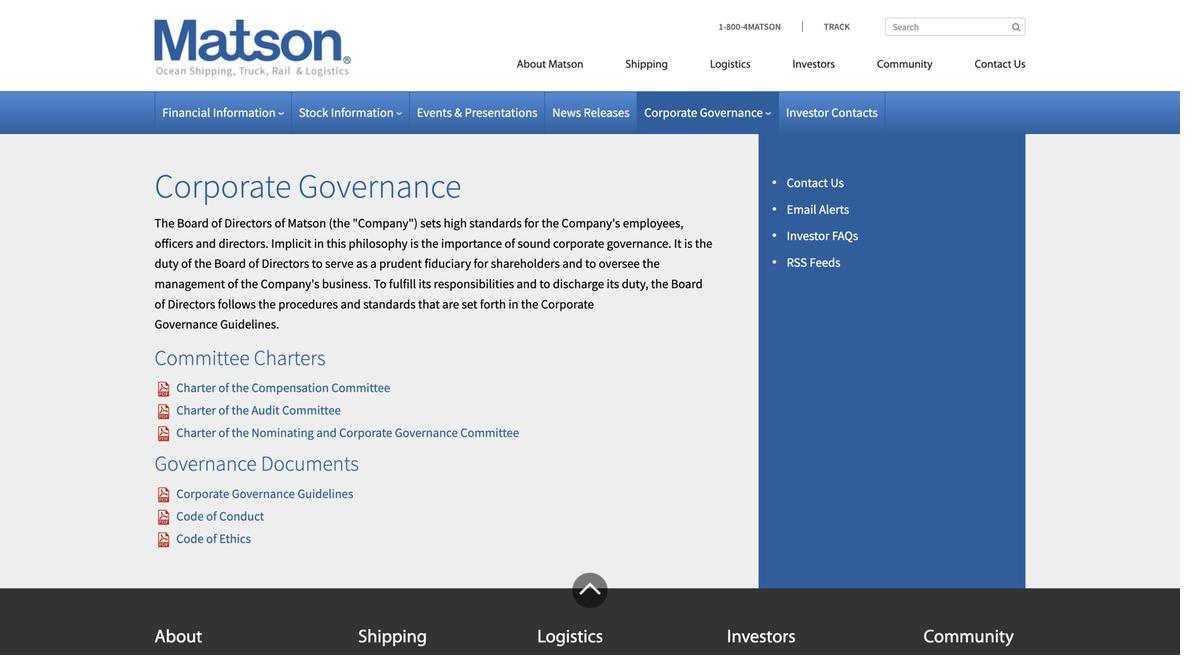 Task type: locate. For each thing, give the bounding box(es) containing it.
contact us link
[[954, 52, 1026, 81], [787, 175, 845, 191]]

board down it
[[671, 276, 703, 292]]

code
[[176, 509, 204, 525], [176, 531, 204, 547]]

to down corporate
[[586, 256, 597, 272]]

contacts
[[832, 105, 878, 121]]

the
[[542, 216, 559, 231], [421, 236, 439, 252], [696, 236, 713, 252], [194, 256, 212, 272], [643, 256, 660, 272], [241, 276, 258, 292], [651, 276, 669, 292], [259, 296, 276, 312], [521, 296, 539, 312], [232, 380, 249, 396], [232, 403, 249, 419], [232, 425, 249, 441]]

1 vertical spatial code
[[176, 531, 204, 547]]

investor down investors link
[[787, 105, 829, 121]]

2 vertical spatial board
[[671, 276, 703, 292]]

community
[[878, 59, 933, 71], [924, 629, 1015, 648]]

0 vertical spatial investors
[[793, 59, 836, 71]]

0 vertical spatial contact
[[975, 59, 1012, 71]]

and up "documents"
[[317, 425, 337, 441]]

1 horizontal spatial for
[[525, 216, 539, 231]]

the
[[155, 216, 175, 231]]

corporate governance down logistics link
[[645, 105, 763, 121]]

email
[[787, 202, 817, 217]]

of right duty
[[181, 256, 192, 272]]

logistics down 800-
[[711, 59, 751, 71]]

management
[[155, 276, 225, 292]]

1 vertical spatial contact us
[[787, 175, 845, 191]]

track
[[824, 21, 851, 32]]

1 vertical spatial board
[[214, 256, 246, 272]]

0 vertical spatial corporate governance
[[645, 105, 763, 121]]

board
[[177, 216, 209, 231], [214, 256, 246, 272], [671, 276, 703, 292]]

corporate up code of conduct link
[[176, 486, 229, 502]]

corporate inside charter of the compensation committee charter of the audit committee charter of the nominating and corporate governance committee
[[339, 425, 393, 441]]

fulfill
[[389, 276, 416, 292]]

2 charter from the top
[[176, 403, 216, 419]]

0 vertical spatial matson
[[549, 59, 584, 71]]

sound
[[518, 236, 551, 252]]

1 horizontal spatial its
[[607, 276, 620, 292]]

the right forth
[[521, 296, 539, 312]]

investor faqs
[[787, 228, 859, 244]]

directors up directors.
[[225, 216, 272, 231]]

0 vertical spatial about
[[517, 59, 546, 71]]

of up code of ethics link
[[206, 509, 217, 525]]

are
[[443, 296, 460, 312]]

corporate
[[645, 105, 698, 121], [155, 165, 291, 207], [541, 296, 594, 312], [339, 425, 393, 441], [176, 486, 229, 502]]

3 charter from the top
[[176, 425, 216, 441]]

1 information from the left
[[213, 105, 276, 121]]

matson inside "about matson" link
[[549, 59, 584, 71]]

investors
[[793, 59, 836, 71], [728, 629, 796, 648]]

2 vertical spatial directors
[[168, 296, 215, 312]]

information
[[213, 105, 276, 121], [331, 105, 394, 121]]

1 horizontal spatial contact us
[[975, 59, 1026, 71]]

directors down management
[[168, 296, 215, 312]]

governance inside charter of the compensation committee charter of the audit committee charter of the nominating and corporate governance committee
[[395, 425, 458, 441]]

that
[[418, 296, 440, 312]]

2 horizontal spatial board
[[671, 276, 703, 292]]

0 vertical spatial contact us
[[975, 59, 1026, 71]]

1 vertical spatial shipping
[[358, 629, 427, 648]]

0 horizontal spatial logistics
[[538, 629, 604, 648]]

charter of the nominating and corporate governance committee link
[[155, 425, 520, 441]]

contact us inside top menu "navigation"
[[975, 59, 1026, 71]]

1 horizontal spatial logistics
[[711, 59, 751, 71]]

its up that
[[419, 276, 431, 292]]

rss feeds
[[787, 255, 841, 271]]

code up code of ethics link
[[176, 509, 204, 525]]

contact us up email alerts link
[[787, 175, 845, 191]]

information right financial
[[213, 105, 276, 121]]

information for stock information
[[331, 105, 394, 121]]

the up sound
[[542, 216, 559, 231]]

events & presentations link
[[417, 105, 538, 121]]

importance
[[441, 236, 502, 252]]

1 vertical spatial charter
[[176, 403, 216, 419]]

1 horizontal spatial about
[[517, 59, 546, 71]]

directors.
[[219, 236, 269, 252]]

code down code of conduct link
[[176, 531, 204, 547]]

1 horizontal spatial us
[[1015, 59, 1026, 71]]

1 horizontal spatial information
[[331, 105, 394, 121]]

1 horizontal spatial company's
[[562, 216, 621, 231]]

0 vertical spatial shipping
[[626, 59, 668, 71]]

of
[[211, 216, 222, 231], [275, 216, 285, 231], [505, 236, 515, 252], [181, 256, 192, 272], [249, 256, 259, 272], [228, 276, 238, 292], [155, 296, 165, 312], [219, 380, 229, 396], [219, 403, 229, 419], [219, 425, 229, 441], [206, 509, 217, 525], [206, 531, 217, 547]]

matson inside the board of directors of matson (the "company") sets high standards for the company's employees, officers and directors. implicit in this philosophy is the importance of sound corporate governance. it is the duty of the board of directors to serve as a prudent fiduciary for shareholders and to oversee the management of the company's business. to fulfill its responsibilities and to discharge its duty, the board of directors follows the procedures and standards that are set forth in the corporate governance guidelines.
[[288, 216, 326, 231]]

1 horizontal spatial contact us link
[[954, 52, 1026, 81]]

governance.
[[607, 236, 672, 252]]

us inside top menu "navigation"
[[1015, 59, 1026, 71]]

contact
[[975, 59, 1012, 71], [787, 175, 829, 191]]

1 is from the left
[[410, 236, 419, 252]]

0 horizontal spatial is
[[410, 236, 419, 252]]

the right the duty,
[[651, 276, 669, 292]]

1 vertical spatial community
[[924, 629, 1015, 648]]

nominating
[[252, 425, 314, 441]]

board up officers
[[177, 216, 209, 231]]

1 charter from the top
[[176, 380, 216, 396]]

corporate governance up the "(the"
[[155, 165, 462, 207]]

to down shareholders
[[540, 276, 551, 292]]

investors inside top menu "navigation"
[[793, 59, 836, 71]]

(the
[[329, 216, 350, 231]]

its down oversee
[[607, 276, 620, 292]]

0 vertical spatial us
[[1015, 59, 1026, 71]]

0 horizontal spatial to
[[312, 256, 323, 272]]

matson
[[549, 59, 584, 71], [288, 216, 326, 231]]

1 vertical spatial about
[[155, 629, 202, 648]]

is right it
[[685, 236, 693, 252]]

contact up email
[[787, 175, 829, 191]]

company's up the procedures
[[261, 276, 320, 292]]

0 vertical spatial company's
[[562, 216, 621, 231]]

0 vertical spatial investor
[[787, 105, 829, 121]]

conduct
[[219, 509, 264, 525]]

1 vertical spatial contact us link
[[787, 175, 845, 191]]

to left the serve
[[312, 256, 323, 272]]

&
[[455, 105, 462, 121]]

1 horizontal spatial in
[[509, 296, 519, 312]]

0 vertical spatial for
[[525, 216, 539, 231]]

documents
[[261, 451, 359, 477]]

for up sound
[[525, 216, 539, 231]]

the down sets
[[421, 236, 439, 252]]

governance inside the corporate governance guidelines code of conduct code of ethics
[[232, 486, 295, 502]]

logistics down back to top image on the bottom of page
[[538, 629, 604, 648]]

footer
[[0, 574, 1181, 656]]

us down search image
[[1015, 59, 1026, 71]]

of down 'charter of the audit committee' link
[[219, 425, 229, 441]]

1 horizontal spatial standards
[[470, 216, 522, 231]]

1 vertical spatial in
[[509, 296, 519, 312]]

0 horizontal spatial in
[[314, 236, 324, 252]]

of up follows
[[228, 276, 238, 292]]

corporate governance guidelines code of conduct code of ethics
[[176, 486, 354, 547]]

0 horizontal spatial board
[[177, 216, 209, 231]]

governance documents
[[155, 451, 359, 477]]

1 horizontal spatial contact
[[975, 59, 1012, 71]]

and right officers
[[196, 236, 216, 252]]

charter of the compensation committee link
[[155, 380, 390, 396]]

standards up importance
[[470, 216, 522, 231]]

and down business.
[[341, 296, 361, 312]]

shipping
[[626, 59, 668, 71], [358, 629, 427, 648]]

1 vertical spatial company's
[[261, 276, 320, 292]]

0 horizontal spatial information
[[213, 105, 276, 121]]

footer containing about
[[0, 574, 1181, 656]]

employees,
[[623, 216, 684, 231]]

0 horizontal spatial corporate governance
[[155, 165, 462, 207]]

800-
[[727, 21, 744, 32]]

1 vertical spatial contact
[[787, 175, 829, 191]]

investor for investor faqs
[[787, 228, 830, 244]]

0 vertical spatial directors
[[225, 216, 272, 231]]

in right forth
[[509, 296, 519, 312]]

matson up implicit at the left
[[288, 216, 326, 231]]

and
[[196, 236, 216, 252], [563, 256, 583, 272], [517, 276, 537, 292], [341, 296, 361, 312], [317, 425, 337, 441]]

top menu navigation
[[454, 52, 1026, 81]]

contact inside top menu "navigation"
[[975, 59, 1012, 71]]

1 vertical spatial investor
[[787, 228, 830, 244]]

us up "alerts"
[[831, 175, 845, 191]]

0 horizontal spatial standards
[[364, 296, 416, 312]]

board down directors.
[[214, 256, 246, 272]]

for up responsibilities
[[474, 256, 489, 272]]

in left this
[[314, 236, 324, 252]]

contact us down search image
[[975, 59, 1026, 71]]

corporate up "documents"
[[339, 425, 393, 441]]

0 horizontal spatial matson
[[288, 216, 326, 231]]

is up prudent
[[410, 236, 419, 252]]

about inside top menu "navigation"
[[517, 59, 546, 71]]

1 horizontal spatial matson
[[549, 59, 584, 71]]

0 horizontal spatial contact us link
[[787, 175, 845, 191]]

1 vertical spatial matson
[[288, 216, 326, 231]]

for
[[525, 216, 539, 231], [474, 256, 489, 272]]

the up 'charter of the audit committee' link
[[232, 380, 249, 396]]

implicit
[[271, 236, 312, 252]]

0 horizontal spatial contact us
[[787, 175, 845, 191]]

0 horizontal spatial us
[[831, 175, 845, 191]]

0 vertical spatial logistics
[[711, 59, 751, 71]]

1 vertical spatial standards
[[364, 296, 416, 312]]

corporate governance
[[645, 105, 763, 121], [155, 165, 462, 207]]

0 horizontal spatial its
[[419, 276, 431, 292]]

standards down to
[[364, 296, 416, 312]]

investor
[[787, 105, 829, 121], [787, 228, 830, 244]]

investor up rss feeds link
[[787, 228, 830, 244]]

0 vertical spatial charter
[[176, 380, 216, 396]]

1 horizontal spatial shipping
[[626, 59, 668, 71]]

contact us link down search image
[[954, 52, 1026, 81]]

contact us
[[975, 59, 1026, 71], [787, 175, 845, 191]]

company's up corporate
[[562, 216, 621, 231]]

directors
[[225, 216, 272, 231], [262, 256, 309, 272], [168, 296, 215, 312]]

contact down the search "search box"
[[975, 59, 1012, 71]]

0 horizontal spatial about
[[155, 629, 202, 648]]

corporate down the 'discharge'
[[541, 296, 594, 312]]

0 vertical spatial community
[[878, 59, 933, 71]]

2 information from the left
[[331, 105, 394, 121]]

governance
[[700, 105, 763, 121], [298, 165, 462, 207], [395, 425, 458, 441], [155, 451, 257, 477], [232, 486, 295, 502]]

code of conduct link
[[155, 509, 264, 525]]

0 vertical spatial code
[[176, 509, 204, 525]]

charter
[[176, 380, 216, 396], [176, 403, 216, 419], [176, 425, 216, 441]]

1 horizontal spatial is
[[685, 236, 693, 252]]

information right stock on the top of the page
[[331, 105, 394, 121]]

directors down implicit at the left
[[262, 256, 309, 272]]

matson up news
[[549, 59, 584, 71]]

2 vertical spatial charter
[[176, 425, 216, 441]]

0 horizontal spatial for
[[474, 256, 489, 272]]

the right follows
[[259, 296, 276, 312]]

contact us link up email alerts link
[[787, 175, 845, 191]]

None search field
[[886, 18, 1026, 36]]

1 vertical spatial corporate governance
[[155, 165, 462, 207]]

0 vertical spatial contact us link
[[954, 52, 1026, 81]]



Task type: describe. For each thing, give the bounding box(es) containing it.
charter of the compensation committee charter of the audit committee charter of the nominating and corporate governance committee
[[176, 380, 520, 441]]

1 vertical spatial investors
[[728, 629, 796, 648]]

rss
[[787, 255, 808, 271]]

of up directors.
[[211, 216, 222, 231]]

email alerts link
[[787, 202, 850, 217]]

shareholders
[[491, 256, 560, 272]]

duty
[[155, 256, 179, 272]]

a
[[371, 256, 377, 272]]

and down shareholders
[[517, 276, 537, 292]]

stock information
[[299, 105, 394, 121]]

corporate
[[553, 236, 605, 252]]

ethics
[[219, 531, 251, 547]]

and inside charter of the compensation committee charter of the audit committee charter of the nominating and corporate governance committee
[[317, 425, 337, 441]]

fiduciary
[[425, 256, 471, 272]]

shipping inside top menu "navigation"
[[626, 59, 668, 71]]

1-800-4matson
[[719, 21, 782, 32]]

shipping link
[[605, 52, 690, 81]]

logistics link
[[690, 52, 772, 81]]

investor faqs link
[[787, 228, 859, 244]]

the board of directors of matson (the "company") sets high standards for the company's employees, officers and directors. implicit in this philosophy is the importance of sound corporate governance. it is the duty of the board of directors to serve as a prudent fiduciary for shareholders and to oversee the management of the company's business. to fulfill its responsibilities and to discharge its duty, the board of directors follows the procedures and standards that are set forth in the corporate governance guidelines.
[[155, 216, 713, 333]]

compensation
[[252, 380, 329, 396]]

events & presentations
[[417, 105, 538, 121]]

the up management
[[194, 256, 212, 272]]

0 horizontal spatial shipping
[[358, 629, 427, 648]]

committee charters
[[155, 345, 326, 371]]

corporate down shipping link
[[645, 105, 698, 121]]

investors link
[[772, 52, 857, 81]]

2 its from the left
[[607, 276, 620, 292]]

community link
[[857, 52, 954, 81]]

1 vertical spatial us
[[831, 175, 845, 191]]

stock
[[299, 105, 329, 121]]

community inside community link
[[878, 59, 933, 71]]

1-
[[719, 21, 727, 32]]

it
[[674, 236, 682, 252]]

set
[[462, 296, 478, 312]]

email alerts
[[787, 202, 850, 217]]

serve
[[325, 256, 354, 272]]

the down 'charter of the audit committee' link
[[232, 425, 249, 441]]

prudent
[[379, 256, 422, 272]]

2 horizontal spatial to
[[586, 256, 597, 272]]

news releases
[[553, 105, 630, 121]]

stock information link
[[299, 105, 402, 121]]

0 vertical spatial board
[[177, 216, 209, 231]]

1 horizontal spatial to
[[540, 276, 551, 292]]

search image
[[1013, 22, 1021, 32]]

the left audit
[[232, 403, 249, 419]]

guidelines
[[298, 486, 354, 502]]

charter of the audit committee link
[[155, 403, 341, 419]]

0 horizontal spatial company's
[[261, 276, 320, 292]]

investor contacts link
[[787, 105, 878, 121]]

of down code of conduct link
[[206, 531, 217, 547]]

investor contacts
[[787, 105, 878, 121]]

faqs
[[833, 228, 859, 244]]

matson image
[[155, 20, 351, 77]]

corporate inside the board of directors of matson (the "company") sets high standards for the company's employees, officers and directors. implicit in this philosophy is the importance of sound corporate governance. it is the duty of the board of directors to serve as a prudent fiduciary for shareholders and to oversee the management of the company's business. to fulfill its responsibilities and to discharge its duty, the board of directors follows the procedures and standards that are set forth in the corporate governance guidelines.
[[541, 296, 594, 312]]

events
[[417, 105, 452, 121]]

corporate governance link
[[645, 105, 772, 121]]

business.
[[322, 276, 371, 292]]

governance guidelines.
[[155, 317, 279, 333]]

rss feeds link
[[787, 255, 841, 271]]

philosophy
[[349, 236, 408, 252]]

charters
[[254, 345, 326, 371]]

1-800-4matson link
[[719, 21, 803, 32]]

follows
[[218, 296, 256, 312]]

as
[[356, 256, 368, 272]]

of up 'charter of the audit committee' link
[[219, 380, 229, 396]]

1 vertical spatial for
[[474, 256, 489, 272]]

back to top image
[[573, 574, 608, 609]]

about matson link
[[496, 52, 605, 81]]

2 code from the top
[[176, 531, 204, 547]]

investor for investor contacts
[[787, 105, 829, 121]]

information for financial information
[[213, 105, 276, 121]]

responsibilities
[[434, 276, 514, 292]]

forth
[[480, 296, 506, 312]]

1 horizontal spatial corporate governance
[[645, 105, 763, 121]]

discharge
[[553, 276, 605, 292]]

4matson
[[744, 21, 782, 32]]

presentations
[[465, 105, 538, 121]]

this
[[327, 236, 346, 252]]

the up follows
[[241, 276, 258, 292]]

releases
[[584, 105, 630, 121]]

high
[[444, 216, 467, 231]]

financial information
[[162, 105, 276, 121]]

1 its from the left
[[419, 276, 431, 292]]

corporate inside the corporate governance guidelines code of conduct code of ethics
[[176, 486, 229, 502]]

alerts
[[820, 202, 850, 217]]

audit
[[252, 403, 280, 419]]

about matson
[[517, 59, 584, 71]]

1 vertical spatial directors
[[262, 256, 309, 272]]

procedures
[[278, 296, 338, 312]]

1 vertical spatial logistics
[[538, 629, 604, 648]]

Search search field
[[886, 18, 1026, 36]]

"company")
[[353, 216, 418, 231]]

0 horizontal spatial contact
[[787, 175, 829, 191]]

duty,
[[622, 276, 649, 292]]

corporate governance guidelines link
[[155, 486, 354, 502]]

2 is from the left
[[685, 236, 693, 252]]

of up implicit at the left
[[275, 216, 285, 231]]

oversee
[[599, 256, 640, 272]]

and up the 'discharge'
[[563, 256, 583, 272]]

feeds
[[810, 255, 841, 271]]

to
[[374, 276, 387, 292]]

0 vertical spatial in
[[314, 236, 324, 252]]

track link
[[803, 21, 851, 32]]

financial information link
[[162, 105, 284, 121]]

sets
[[421, 216, 441, 231]]

corporate up directors.
[[155, 165, 291, 207]]

about for about
[[155, 629, 202, 648]]

1 horizontal spatial board
[[214, 256, 246, 272]]

the down governance.
[[643, 256, 660, 272]]

about for about matson
[[517, 59, 546, 71]]

the right it
[[696, 236, 713, 252]]

0 vertical spatial standards
[[470, 216, 522, 231]]

1 code from the top
[[176, 509, 204, 525]]

officers
[[155, 236, 193, 252]]

code of ethics link
[[155, 531, 251, 547]]

news releases link
[[553, 105, 630, 121]]

news
[[553, 105, 582, 121]]

of down management
[[155, 296, 165, 312]]

of left audit
[[219, 403, 229, 419]]

of down directors.
[[249, 256, 259, 272]]

financial
[[162, 105, 210, 121]]

of left sound
[[505, 236, 515, 252]]

logistics inside top menu "navigation"
[[711, 59, 751, 71]]



Task type: vqa. For each thing, say whether or not it's contained in the screenshot.
standards
yes



